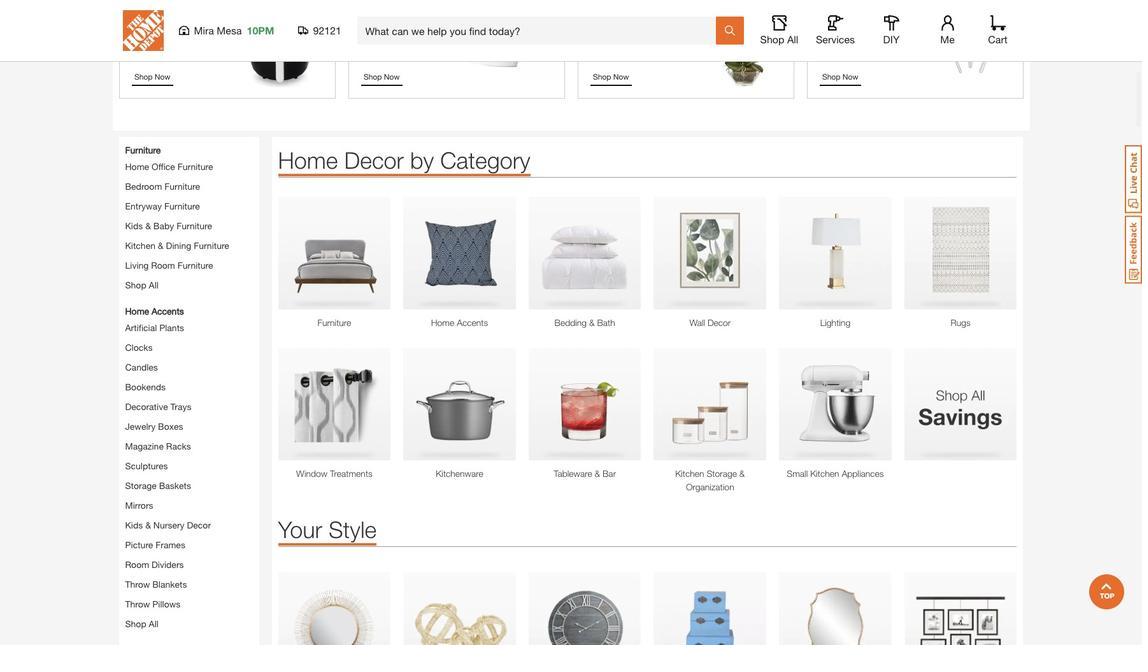 Task type: locate. For each thing, give the bounding box(es) containing it.
home accents image
[[403, 197, 516, 309]]

kids & baby furniture link
[[125, 220, 212, 231]]

room dividers
[[125, 559, 184, 570]]

1 horizontal spatial kitchen
[[676, 468, 704, 479]]

0 vertical spatial storage
[[707, 468, 737, 479]]

tableware
[[554, 468, 592, 479]]

1 vertical spatial room
[[125, 559, 149, 570]]

feedback link image
[[1125, 215, 1142, 284]]

& left small
[[740, 468, 745, 479]]

0 vertical spatial decor
[[344, 146, 404, 174]]

0 horizontal spatial kitchen
[[125, 240, 155, 251]]

kitchen right small
[[811, 468, 839, 479]]

candles
[[125, 362, 158, 373]]

1 vertical spatial shop all
[[125, 280, 159, 290]]

1 horizontal spatial decor
[[344, 146, 404, 174]]

living
[[125, 260, 149, 271]]

0 vertical spatial throw
[[125, 579, 150, 590]]

throw up throw pillows link
[[125, 579, 150, 590]]

plants
[[159, 322, 184, 333]]

shop left services
[[760, 33, 785, 45]]

decor inside wall decor link
[[708, 317, 731, 328]]

artificial plants link
[[125, 322, 184, 333]]

shop inside button
[[760, 33, 785, 45]]

1 throw from the top
[[125, 579, 150, 590]]

shop all left services
[[760, 33, 799, 45]]

0 vertical spatial accents
[[152, 306, 184, 317]]

& for tableware & bar
[[595, 468, 600, 479]]

kitchen up the living
[[125, 240, 155, 251]]

shop
[[760, 33, 785, 45], [125, 280, 146, 290], [125, 619, 146, 629]]

up to 40% off tableware and bar image
[[807, 0, 1024, 99]]

services
[[816, 33, 855, 45]]

furniture
[[125, 145, 161, 155], [178, 161, 213, 172], [165, 181, 200, 192], [164, 201, 200, 211], [177, 220, 212, 231], [194, 240, 229, 251], [178, 260, 213, 271], [318, 317, 351, 328]]

&
[[145, 220, 151, 231], [158, 240, 164, 251], [589, 317, 595, 328], [595, 468, 600, 479], [740, 468, 745, 479], [145, 520, 151, 531]]

1 vertical spatial storage
[[125, 480, 157, 491]]

storage up mirrors on the left bottom
[[125, 480, 157, 491]]

wall decor image
[[654, 197, 767, 309]]

1 vertical spatial shop
[[125, 280, 146, 290]]

0 horizontal spatial room
[[125, 559, 149, 570]]

& left the baby at the left
[[145, 220, 151, 231]]

decor right wall
[[708, 317, 731, 328]]

throw pillows link
[[125, 599, 181, 610]]

kids for kids & nursery decor
[[125, 520, 143, 531]]

small kitchen appliances
[[787, 468, 884, 479]]

home for the rightmost home accents link
[[431, 317, 454, 328]]

wall decor link
[[654, 316, 767, 329]]

frames
[[156, 540, 185, 550]]

home
[[278, 146, 338, 174], [125, 161, 149, 172], [125, 306, 149, 317], [431, 317, 454, 328]]

storage up 'organization'
[[707, 468, 737, 479]]

boxes
[[158, 421, 183, 432]]

room down kitchen & dining furniture link
[[151, 260, 175, 271]]

92121
[[313, 24, 342, 36]]

home office furniture
[[125, 161, 213, 172]]

room down picture
[[125, 559, 149, 570]]

1 vertical spatial kids
[[125, 520, 143, 531]]

shop down throw pillows
[[125, 619, 146, 629]]

lighting
[[820, 317, 851, 328]]

throw pillows
[[125, 599, 181, 610]]

shop for first shop all link from the top
[[125, 280, 146, 290]]

accents
[[152, 306, 184, 317], [457, 317, 488, 328]]

entryway furniture link
[[125, 201, 200, 211]]

kids down "entryway"
[[125, 220, 143, 231]]

shop all down the living
[[125, 280, 159, 290]]

modern image
[[278, 573, 391, 645]]

& left the bath
[[589, 317, 595, 328]]

2 vertical spatial shop all
[[125, 619, 159, 629]]

me
[[941, 33, 955, 45]]

1 kids from the top
[[125, 220, 143, 231]]

0 vertical spatial all
[[787, 33, 799, 45]]

home accents
[[125, 306, 184, 317], [431, 317, 488, 328]]

throw
[[125, 579, 150, 590], [125, 599, 150, 610]]

window treatments link
[[278, 467, 391, 481]]

throw for throw pillows
[[125, 599, 150, 610]]

window treatments image
[[278, 348, 391, 461]]

2 shop all link from the top
[[125, 619, 159, 629]]

0 vertical spatial shop all
[[760, 33, 799, 45]]

kitchen inside kitchen storage & organization
[[676, 468, 704, 479]]

92121 button
[[298, 24, 342, 37]]

small
[[787, 468, 808, 479]]

baskets
[[159, 480, 191, 491]]

& left 'nursery'
[[145, 520, 151, 531]]

2 vertical spatial shop
[[125, 619, 146, 629]]

kitchneware image
[[403, 348, 516, 461]]

home for leftmost home accents link
[[125, 306, 149, 317]]

office
[[152, 161, 175, 172]]

1 vertical spatial decor
[[708, 317, 731, 328]]

decor
[[344, 146, 404, 174], [708, 317, 731, 328], [187, 520, 211, 531]]

me button
[[927, 15, 968, 46]]

storage
[[707, 468, 737, 479], [125, 480, 157, 491]]

What can we help you find today? search field
[[365, 17, 715, 44]]

bedding & bath image
[[529, 197, 641, 309]]

shop all for 2nd shop all link from the top
[[125, 619, 159, 629]]

2 vertical spatial all
[[149, 619, 159, 629]]

& left dining
[[158, 240, 164, 251]]

shop all link down the living
[[125, 280, 159, 290]]

mira mesa 10pm
[[194, 24, 274, 36]]

trays
[[170, 401, 191, 412]]

home office furniture link
[[125, 161, 213, 172]]

decor for wall
[[708, 317, 731, 328]]

1 vertical spatial accents
[[457, 317, 488, 328]]

0 vertical spatial room
[[151, 260, 175, 271]]

throw down throw blankets link
[[125, 599, 150, 610]]

appliances
[[842, 468, 884, 479]]

2 throw from the top
[[125, 599, 150, 610]]

all down "living room furniture"
[[149, 280, 159, 290]]

global image
[[654, 573, 767, 645]]

bedroom
[[125, 181, 162, 192]]

all down throw pillows
[[149, 619, 159, 629]]

1 horizontal spatial home accents
[[431, 317, 488, 328]]

tableware & bar link
[[529, 467, 641, 481]]

0 horizontal spatial home accents
[[125, 306, 184, 317]]

decor right 'nursery'
[[187, 520, 211, 531]]

decor for home
[[344, 146, 404, 174]]

1 vertical spatial throw
[[125, 599, 150, 610]]

storage inside kitchen storage & organization
[[707, 468, 737, 479]]

1 horizontal spatial furniture link
[[278, 316, 391, 329]]

kids up picture
[[125, 520, 143, 531]]

shop all link down throw pillows
[[125, 619, 159, 629]]

0 horizontal spatial accents
[[152, 306, 184, 317]]

2 horizontal spatial decor
[[708, 317, 731, 328]]

picture
[[125, 540, 153, 550]]

room
[[151, 260, 175, 271], [125, 559, 149, 570]]

0 vertical spatial home accents
[[125, 306, 184, 317]]

all for first shop all link from the top
[[149, 280, 159, 290]]

0 vertical spatial shop
[[760, 33, 785, 45]]

treatments
[[330, 468, 373, 479]]

dining
[[166, 240, 191, 251]]

0 horizontal spatial furniture link
[[125, 143, 161, 157]]

mesa
[[217, 24, 242, 36]]

storage baskets
[[125, 480, 191, 491]]

shop down the living
[[125, 280, 146, 290]]

0 vertical spatial shop all link
[[125, 280, 159, 290]]

& left bar
[[595, 468, 600, 479]]

0 vertical spatial furniture link
[[125, 143, 161, 157]]

cart link
[[984, 15, 1012, 46]]

1 vertical spatial shop all link
[[125, 619, 159, 629]]

kids for kids & baby furniture
[[125, 220, 143, 231]]

1 shop all link from the top
[[125, 280, 159, 290]]

services button
[[815, 15, 856, 46]]

candles link
[[125, 362, 158, 373]]

kitchen for kitchen & dining furniture
[[125, 240, 155, 251]]

living room furniture link
[[125, 260, 213, 271]]

decor left by
[[344, 146, 404, 174]]

casual image
[[403, 573, 516, 645]]

2 vertical spatial decor
[[187, 520, 211, 531]]

furniture link
[[125, 143, 161, 157], [278, 316, 391, 329]]

style
[[329, 516, 377, 544]]

0 vertical spatial kids
[[125, 220, 143, 231]]

small kitchen appliances image
[[779, 348, 892, 461]]

wall
[[690, 317, 705, 328]]

1 vertical spatial home accents
[[431, 317, 488, 328]]

kitchen up 'organization'
[[676, 468, 704, 479]]

2 kids from the top
[[125, 520, 143, 531]]

all
[[787, 33, 799, 45], [149, 280, 159, 290], [149, 619, 159, 629]]

shop all down throw pillows
[[125, 619, 159, 629]]

decorative trays
[[125, 401, 191, 412]]

storage baskets link
[[125, 480, 191, 491]]

jewelry boxes
[[125, 421, 183, 432]]

kitchen storage & organization image
[[654, 348, 767, 461]]

1 horizontal spatial accents
[[457, 317, 488, 328]]

0 horizontal spatial storage
[[125, 480, 157, 491]]

1 horizontal spatial storage
[[707, 468, 737, 479]]

all left services
[[787, 33, 799, 45]]

tableware & bar
[[554, 468, 616, 479]]

throw blankets
[[125, 579, 187, 590]]

1 vertical spatial all
[[149, 280, 159, 290]]



Task type: vqa. For each thing, say whether or not it's contained in the screenshot.
Home Decor by Category
yes



Task type: describe. For each thing, give the bounding box(es) containing it.
small kitchen appliances link
[[779, 467, 892, 481]]

kitchen storage & organization link
[[654, 467, 767, 494]]

artificial
[[125, 322, 157, 333]]

bath
[[597, 317, 615, 328]]

up to 35% off select kitchen appliances image
[[119, 0, 335, 99]]

decorative
[[125, 401, 168, 412]]

the home depot logo image
[[123, 10, 163, 51]]

blankets
[[152, 579, 187, 590]]

all for 2nd shop all link from the top
[[149, 619, 159, 629]]

& for kids & nursery decor
[[145, 520, 151, 531]]

all inside shop all button
[[787, 33, 799, 45]]

bedroom furniture link
[[125, 181, 200, 192]]

clocks link
[[125, 342, 153, 353]]

home for "home office furniture" link
[[125, 161, 149, 172]]

decorative trays link
[[125, 401, 191, 412]]

diy
[[883, 33, 900, 45]]

baby
[[153, 220, 174, 231]]

magazine racks link
[[125, 441, 191, 452]]

dividers
[[152, 559, 184, 570]]

& for bedding & bath
[[589, 317, 595, 328]]

sculptures
[[125, 461, 168, 471]]

entryway furniture
[[125, 201, 200, 211]]

10pm
[[247, 24, 274, 36]]

cart
[[988, 33, 1008, 45]]

home accents for the rightmost home accents link
[[431, 317, 488, 328]]

bookends
[[125, 382, 166, 392]]

window treatments
[[296, 468, 373, 479]]

bedding & bath link
[[529, 316, 641, 329]]

your style
[[278, 516, 377, 544]]

window
[[296, 468, 328, 479]]

up to 40% off select kitchenware image
[[348, 0, 565, 99]]

1 horizontal spatial room
[[151, 260, 175, 271]]

& for kids & baby furniture
[[145, 220, 151, 231]]

living room furniture
[[125, 260, 213, 271]]

kids & nursery decor link
[[125, 520, 211, 531]]

furniture image
[[278, 197, 391, 309]]

2 horizontal spatial kitchen
[[811, 468, 839, 479]]

accents for the rightmost home accents link
[[457, 317, 488, 328]]

shop all for first shop all link from the top
[[125, 280, 159, 290]]

bedding & bath
[[555, 317, 615, 328]]

kitchenware
[[436, 468, 483, 479]]

magazine racks
[[125, 441, 191, 452]]

shop all inside button
[[760, 33, 799, 45]]

sculptures link
[[125, 461, 168, 471]]

rugs image
[[905, 197, 1017, 309]]

lighting image
[[779, 197, 892, 309]]

0 horizontal spatial decor
[[187, 520, 211, 531]]

throw for throw blankets
[[125, 579, 150, 590]]

mirrors link
[[125, 500, 153, 511]]

bedding
[[555, 317, 587, 328]]

kids & baby furniture
[[125, 220, 212, 231]]

wall decor
[[690, 317, 731, 328]]

kitchen storage & organization
[[676, 468, 745, 493]]

by
[[410, 146, 434, 174]]

throw blankets link
[[125, 579, 187, 590]]

& for kitchen & dining furniture
[[158, 240, 164, 251]]

live chat image
[[1125, 145, 1142, 213]]

shop for 2nd shop all link from the top
[[125, 619, 146, 629]]

rugs
[[951, 317, 971, 328]]

your
[[278, 516, 322, 544]]

nursery
[[153, 520, 185, 531]]

traditional image
[[779, 573, 892, 645]]

jewelry boxes link
[[125, 421, 183, 432]]

lighting link
[[779, 316, 892, 329]]

home accents for leftmost home accents link
[[125, 306, 184, 317]]

picture frames
[[125, 540, 185, 550]]

rustic image
[[529, 573, 641, 645]]

organization
[[686, 482, 734, 493]]

kitchen & dining furniture
[[125, 240, 229, 251]]

1 horizontal spatial home accents link
[[403, 316, 516, 329]]

kids & nursery decor
[[125, 520, 211, 531]]

bedroom furniture
[[125, 181, 200, 192]]

jewelry
[[125, 421, 156, 432]]

clocks
[[125, 342, 153, 353]]

picture frames link
[[125, 540, 185, 550]]

1 vertical spatial furniture link
[[278, 316, 391, 329]]

entryway
[[125, 201, 162, 211]]

& inside kitchen storage & organization
[[740, 468, 745, 479]]

0 horizontal spatial home accents link
[[125, 304, 184, 318]]

magazine
[[125, 441, 164, 452]]

rugs link
[[905, 316, 1017, 329]]

shop all styles image
[[905, 573, 1017, 645]]

room dividers link
[[125, 559, 184, 570]]

artificial plants
[[125, 322, 184, 333]]

pillows
[[152, 599, 181, 610]]

bar
[[603, 468, 616, 479]]

category
[[440, 146, 531, 174]]

tableware & bar image
[[529, 348, 641, 461]]

kitchen for kitchen storage & organization
[[676, 468, 704, 479]]

racks
[[166, 441, 191, 452]]

accents for leftmost home accents link
[[152, 306, 184, 317]]

home decor by category
[[278, 146, 531, 174]]

mira
[[194, 24, 214, 36]]

shop all savings image
[[905, 348, 1017, 461]]

up to 30% off select home accents image
[[578, 0, 794, 99]]

kitchenware link
[[403, 467, 516, 481]]

shop all button
[[759, 15, 800, 46]]



